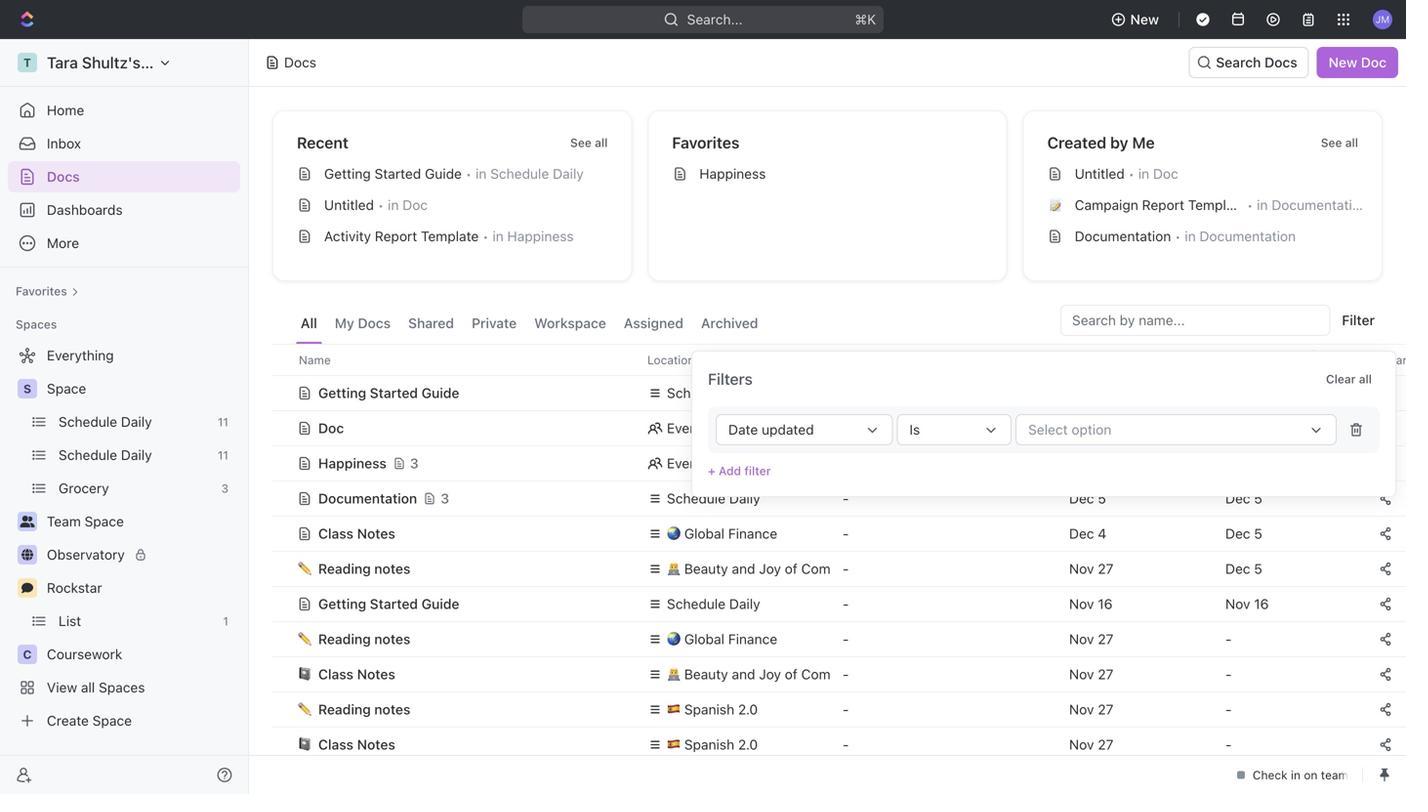 Task type: locate. For each thing, give the bounding box(es) containing it.
reading notes for 👨‍💻
[[318, 561, 411, 577]]

1 vertical spatial and
[[732, 666, 756, 682]]

5 nov 27 from the top
[[1070, 737, 1114, 753]]

2 beauty from the top
[[685, 666, 728, 682]]

0 horizontal spatial see all
[[571, 136, 608, 149]]

1 vertical spatial 🌏 global finance
[[667, 631, 778, 647]]

1 vertical spatial happiness
[[507, 228, 574, 244]]

2.0 for reading notes
[[738, 701, 758, 717]]

untitled • in doc
[[1075, 166, 1179, 182], [324, 197, 428, 213]]

reading notes button for 🇪🇸 spanish 2.0
[[297, 692, 624, 727]]

2 getting started guide button from the top
[[297, 587, 624, 622]]

docs link
[[8, 161, 240, 192]]

schedule
[[491, 166, 549, 182], [667, 385, 726, 401], [667, 490, 726, 506], [667, 596, 726, 612]]

1 class notes from the top
[[318, 526, 395, 542]]

0 vertical spatial getting
[[324, 166, 371, 182]]

nov 27 for 11th row from the top of the page
[[1070, 701, 1114, 717]]

computing for -
[[802, 666, 871, 682]]

docs down inbox
[[47, 169, 80, 185]]

dec 5 for 4
[[1226, 526, 1263, 542]]

• inside 'campaign report template • in documentation'
[[1248, 198, 1253, 212]]

1 row from the top
[[273, 344, 1407, 376]]

0 vertical spatial reading notes
[[318, 561, 411, 577]]

nov 27 for 3rd row from the bottom of the page
[[1070, 666, 1114, 682]]

1 vertical spatial report
[[375, 228, 417, 244]]

2 vertical spatial guide
[[422, 596, 460, 612]]

2 schedule daily from the top
[[667, 490, 761, 506]]

0 vertical spatial 👨‍💻
[[667, 561, 681, 577]]

🇪🇸 for reading notes
[[667, 701, 681, 717]]

🌏 global finance for notes
[[667, 631, 778, 647]]

1 see from the left
[[571, 136, 592, 149]]

1 spanish from the top
[[685, 701, 735, 717]]

home
[[47, 102, 84, 118]]

everything down the "date"
[[667, 455, 734, 471]]

see for recent
[[571, 136, 592, 149]]

tab list containing all
[[296, 305, 763, 344]]

0 vertical spatial class notes button
[[297, 516, 624, 551]]

0 vertical spatial 3
[[410, 455, 419, 471]]

started for second getting started guide button from the bottom of the page
[[370, 385, 418, 401]]

0 vertical spatial 🌏
[[667, 526, 681, 542]]

1 2.0 from the top
[[738, 701, 758, 717]]

2 notes from the top
[[375, 631, 411, 647]]

dec
[[1070, 490, 1095, 506], [1226, 490, 1251, 506], [1070, 526, 1095, 542], [1226, 526, 1251, 542], [1226, 561, 1251, 577]]

2 see from the left
[[1321, 136, 1343, 149]]

2 nov 16 from the left
[[1226, 596, 1269, 612]]

happiness inside row
[[318, 455, 387, 471]]

1 vertical spatial 👨‍💻
[[667, 666, 681, 682]]

4 nov 27 from the top
[[1070, 701, 1114, 717]]

1 horizontal spatial see
[[1321, 136, 1343, 149]]

table
[[273, 344, 1407, 794]]

untitled
[[1075, 166, 1125, 182], [324, 197, 374, 213]]

template for activity report template
[[421, 228, 479, 244]]

0 horizontal spatial 3
[[410, 455, 419, 471]]

2 vertical spatial notes
[[357, 737, 395, 753]]

getting started guide • in schedule daily
[[324, 166, 584, 182]]

untitled • in doc down 'by'
[[1075, 166, 1179, 182]]

2 🇪🇸 spanish 2.0 from the top
[[667, 737, 758, 753]]

new inside "button"
[[1329, 54, 1358, 70]]

1 horizontal spatial see all button
[[1314, 131, 1367, 154]]

16
[[1098, 596, 1113, 612], [1255, 596, 1269, 612]]

2 vertical spatial happiness
[[318, 455, 387, 471]]

1 horizontal spatial 3
[[441, 490, 449, 506]]

untitled down created by me
[[1075, 166, 1125, 182]]

2 👨‍💻 from the top
[[667, 666, 681, 682]]

class for 🌏 global finance
[[318, 526, 354, 542]]

nov 27 for fourth row from the bottom of the page
[[1070, 631, 1114, 647]]

5 row from the top
[[273, 479, 1407, 518]]

4
[[1098, 526, 1107, 542]]

space
[[47, 380, 86, 397]]

home link
[[8, 95, 240, 126]]

dec 4
[[1070, 526, 1107, 542]]

1 horizontal spatial new
[[1329, 54, 1358, 70]]

0 vertical spatial template
[[1189, 197, 1247, 213]]

5 for dec 5
[[1255, 490, 1263, 506]]

0 vertical spatial everything
[[667, 420, 734, 436]]

of
[[785, 561, 798, 577], [785, 666, 798, 682]]

0 vertical spatial computing
[[802, 561, 871, 577]]

getting started guide for second getting started guide button from the bottom of the page
[[318, 385, 460, 401]]

0 vertical spatial started
[[375, 166, 421, 182]]

2 vertical spatial class
[[318, 737, 354, 753]]

1 vertical spatial started
[[370, 385, 418, 401]]

0 vertical spatial 🇪🇸
[[667, 701, 681, 717]]

clear
[[1327, 372, 1356, 386]]

happiness link
[[665, 158, 999, 190]]

all inside clear all 'button'
[[1360, 372, 1372, 386]]

schedule daily
[[667, 385, 761, 401], [667, 490, 761, 506], [667, 596, 761, 612]]

template
[[1189, 197, 1247, 213], [421, 228, 479, 244]]

shar
[[1382, 353, 1407, 367]]

3 row from the top
[[273, 410, 1407, 446]]

0 vertical spatial untitled
[[1075, 166, 1125, 182]]

row
[[273, 344, 1407, 376], [273, 375, 1407, 411], [273, 410, 1407, 446], [273, 444, 1407, 483], [273, 479, 1407, 518], [273, 516, 1407, 551], [273, 551, 1407, 587], [273, 586, 1407, 622], [273, 621, 1407, 657], [273, 656, 1407, 692], [273, 692, 1407, 727], [273, 727, 1407, 762]]

2 vertical spatial reading
[[318, 701, 371, 717]]

new inside button
[[1131, 11, 1160, 27]]

1 vertical spatial reading notes button
[[297, 622, 624, 657]]

1 vertical spatial getting started guide
[[318, 596, 460, 612]]

docs right search
[[1265, 54, 1298, 70]]

0 vertical spatial reading notes button
[[297, 551, 624, 587]]

class notes button
[[297, 516, 624, 551], [297, 657, 624, 692], [297, 727, 624, 762]]

3
[[410, 455, 419, 471], [441, 490, 449, 506]]

3 notes from the top
[[357, 737, 395, 753]]

1 vertical spatial reading notes
[[318, 631, 411, 647]]

report up documentation • in documentation
[[1143, 197, 1185, 213]]

🌏 global finance
[[667, 526, 778, 542], [667, 631, 778, 647]]

1 reading from the top
[[318, 561, 371, 577]]

created
[[1048, 133, 1107, 152]]

notes for 🌏 global finance
[[375, 631, 411, 647]]

2 joy from the top
[[759, 666, 781, 682]]

assigned
[[624, 315, 684, 331]]

my docs button
[[330, 305, 396, 344]]

1 see all from the left
[[571, 136, 608, 149]]

3 notes from the top
[[375, 701, 411, 717]]

class notes button for 🇪🇸 spanish 2.0
[[297, 727, 624, 762]]

notes for 👨‍💻 beauty and joy of computing
[[375, 561, 411, 577]]

2 spanish from the top
[[685, 737, 735, 753]]

2 of from the top
[[785, 666, 798, 682]]

0 horizontal spatial favorites
[[16, 284, 67, 298]]

global for class notes
[[685, 526, 725, 542]]

1 vertical spatial joy
[[759, 666, 781, 682]]

2 vertical spatial class notes button
[[297, 727, 624, 762]]

3 reading notes from the top
[[318, 701, 411, 717]]

2 class notes from the top
[[318, 666, 395, 682]]

daily
[[553, 166, 584, 182], [730, 385, 761, 401], [730, 490, 761, 506], [730, 596, 761, 612]]

see all button for created by me
[[1314, 131, 1367, 154]]

1 👨‍💻 from the top
[[667, 561, 681, 577]]

reading for 👨‍💻 beauty and joy of computing
[[318, 561, 371, 577]]

1 vertical spatial global
[[685, 631, 725, 647]]

shared button
[[404, 305, 459, 344]]

1 reading notes from the top
[[318, 561, 411, 577]]

0 vertical spatial getting started guide button
[[297, 376, 624, 411]]

1 horizontal spatial column header
[[1214, 344, 1371, 376]]

3 nov 27 from the top
[[1070, 666, 1114, 682]]

reading notes for 🇪🇸
[[318, 701, 411, 717]]

0 vertical spatial reading
[[318, 561, 371, 577]]

report right activity
[[375, 228, 417, 244]]

reading notes
[[318, 561, 411, 577], [318, 631, 411, 647], [318, 701, 411, 717]]

🇪🇸 spanish 2.0
[[667, 701, 758, 717], [667, 737, 758, 753]]

1 everything from the top
[[667, 420, 734, 436]]

see for created by me
[[1321, 136, 1343, 149]]

2 class notes button from the top
[[297, 657, 624, 692]]

1 global from the top
[[685, 526, 725, 542]]

0 vertical spatial class notes
[[318, 526, 395, 542]]

spanish
[[685, 701, 735, 717], [685, 737, 735, 753]]

1 notes from the top
[[375, 561, 411, 577]]

dec 5
[[1070, 490, 1107, 506], [1226, 490, 1263, 506], [1226, 526, 1263, 542], [1226, 561, 1263, 577]]

2 class from the top
[[318, 666, 354, 682]]

see all
[[571, 136, 608, 149], [1321, 136, 1359, 149]]

template up documentation • in documentation
[[1189, 197, 1247, 213]]

finance
[[729, 526, 778, 542], [729, 631, 778, 647]]

class notes
[[318, 526, 395, 542], [318, 666, 395, 682], [318, 737, 395, 753]]

column header down filter button
[[1214, 344, 1371, 376]]

2 global from the top
[[685, 631, 725, 647]]

0 horizontal spatial new
[[1131, 11, 1160, 27]]

1 notes from the top
[[357, 526, 395, 542]]

1 joy from the top
[[759, 561, 781, 577]]

2.0
[[738, 701, 758, 717], [738, 737, 758, 753]]

2 see all button from the left
[[1314, 131, 1367, 154]]

dec for dec 5
[[1226, 490, 1251, 506]]

2 see all from the left
[[1321, 136, 1359, 149]]

2 computing from the top
[[802, 666, 871, 682]]

5 27 from the top
[[1098, 737, 1114, 753]]

favorites
[[672, 133, 740, 152], [16, 284, 67, 298]]

doc button
[[297, 411, 624, 446]]

1 vertical spatial computing
[[802, 666, 871, 682]]

2 getting started guide from the top
[[318, 596, 460, 612]]

1 vertical spatial 2.0
[[738, 737, 758, 753]]

private button
[[467, 305, 522, 344]]

activity
[[324, 228, 371, 244]]

1 horizontal spatial favorites
[[672, 133, 740, 152]]

getting started guide
[[318, 385, 460, 401], [318, 596, 460, 612]]

nov 27 for sixth row from the bottom
[[1070, 561, 1114, 577]]

2 vertical spatial reading notes button
[[297, 692, 624, 727]]

0 horizontal spatial column header
[[273, 344, 294, 376]]

3 for happiness
[[410, 455, 419, 471]]

2 reading from the top
[[318, 631, 371, 647]]

1 schedule daily from the top
[[667, 385, 761, 401]]

1 finance from the top
[[729, 526, 778, 542]]

10 row from the top
[[273, 656, 1407, 692]]

guide
[[425, 166, 462, 182], [422, 385, 460, 401], [422, 596, 460, 612]]

1 vertical spatial getting
[[318, 385, 366, 401]]

untitled up activity
[[324, 197, 374, 213]]

1 🌏 from the top
[[667, 526, 681, 542]]

🇪🇸 for class notes
[[667, 737, 681, 753]]

tree
[[8, 340, 240, 737]]

3 schedule daily from the top
[[667, 596, 761, 612]]

👨‍💻 for class notes
[[667, 666, 681, 682]]

shared
[[408, 315, 454, 331]]

1 class notes button from the top
[[297, 516, 624, 551]]

2 column header from the left
[[1214, 344, 1371, 376]]

🇪🇸
[[667, 701, 681, 717], [667, 737, 681, 753]]

👨‍💻 beauty and joy of computing for class notes
[[667, 666, 871, 682]]

2 vertical spatial notes
[[375, 701, 411, 717]]

column header
[[273, 344, 294, 376], [1214, 344, 1371, 376]]

0 horizontal spatial report
[[375, 228, 417, 244]]

is button
[[897, 414, 1012, 445]]

nov 27
[[1070, 561, 1114, 577], [1070, 631, 1114, 647], [1070, 666, 1114, 682], [1070, 701, 1114, 717], [1070, 737, 1114, 753]]

1 27 from the top
[[1098, 561, 1114, 577]]

tab list
[[296, 305, 763, 344]]

started for second getting started guide button from the top of the page
[[370, 596, 418, 612]]

1 vertical spatial class
[[318, 666, 354, 682]]

0 vertical spatial of
[[785, 561, 798, 577]]

1 horizontal spatial report
[[1143, 197, 1185, 213]]

1 vertical spatial schedule daily
[[667, 490, 761, 506]]

5
[[1098, 490, 1107, 506], [1255, 490, 1263, 506], [1255, 526, 1263, 542], [1255, 561, 1263, 577]]

notes
[[375, 561, 411, 577], [375, 631, 411, 647], [375, 701, 411, 717]]

1 horizontal spatial untitled
[[1075, 166, 1125, 182]]

joy
[[759, 561, 781, 577], [759, 666, 781, 682]]

1 vertical spatial spanish
[[685, 737, 735, 753]]

2 nov 27 from the top
[[1070, 631, 1114, 647]]

0 horizontal spatial template
[[421, 228, 479, 244]]

nov for sixth row from the bottom
[[1070, 561, 1095, 577]]

1 🌏 global finance from the top
[[667, 526, 778, 542]]

2 reading notes button from the top
[[297, 622, 624, 657]]

dec 5 for 5
[[1226, 490, 1263, 506]]

class
[[318, 526, 354, 542], [318, 666, 354, 682], [318, 737, 354, 753]]

1 🇪🇸 spanish 2.0 from the top
[[667, 701, 758, 717]]

2 horizontal spatial happiness
[[700, 166, 766, 182]]

1 nov 27 from the top
[[1070, 561, 1114, 577]]

1 reading notes button from the top
[[297, 551, 624, 587]]

4 27 from the top
[[1098, 701, 1114, 717]]

👨‍💻
[[667, 561, 681, 577], [667, 666, 681, 682]]

nov for fourth row from the bottom of the page
[[1070, 631, 1095, 647]]

joy for notes
[[759, 561, 781, 577]]

0 vertical spatial notes
[[357, 526, 395, 542]]

2 vertical spatial getting
[[318, 596, 366, 612]]

in
[[476, 166, 487, 182], [1139, 166, 1150, 182], [388, 197, 399, 213], [1257, 197, 1268, 213], [493, 228, 504, 244], [1185, 228, 1196, 244]]

1 of from the top
[[785, 561, 798, 577]]

0 vertical spatial getting started guide
[[318, 385, 460, 401]]

2 notes from the top
[[357, 666, 395, 682]]

notes for 🇪🇸 spanish 2.0
[[375, 701, 411, 717]]

2 reading notes from the top
[[318, 631, 411, 647]]

0 vertical spatial 🇪🇸 spanish 2.0
[[667, 701, 758, 717]]

1 horizontal spatial see all
[[1321, 136, 1359, 149]]

1 horizontal spatial happiness
[[507, 228, 574, 244]]

1 vertical spatial 👨‍💻 beauty and joy of computing
[[667, 666, 871, 682]]

3 27 from the top
[[1098, 666, 1114, 682]]

computing
[[802, 561, 871, 577], [802, 666, 871, 682]]

daily for fifth row from the bottom
[[730, 596, 761, 612]]

3 class notes from the top
[[318, 737, 395, 753]]

dec for dec 4
[[1226, 526, 1251, 542]]

cell
[[273, 375, 294, 410], [1058, 375, 1214, 410], [1214, 375, 1371, 410], [273, 410, 294, 445], [1214, 410, 1371, 445], [273, 445, 294, 481], [1058, 445, 1214, 481], [1214, 445, 1371, 481], [273, 481, 294, 516], [273, 516, 294, 551], [273, 551, 294, 586], [273, 586, 294, 621], [273, 621, 294, 656], [273, 656, 294, 692], [273, 692, 294, 727], [273, 727, 294, 762]]

reading for 🌏 global finance
[[318, 631, 371, 647]]

1 vertical spatial notes
[[375, 631, 411, 647]]

1 vertical spatial of
[[785, 666, 798, 682]]

new for new doc
[[1329, 54, 1358, 70]]

getting
[[324, 166, 371, 182], [318, 385, 366, 401], [318, 596, 366, 612]]

0 vertical spatial favorites
[[672, 133, 740, 152]]

everything up +
[[667, 420, 734, 436]]

2 everything from the top
[[667, 455, 734, 471]]

1 vertical spatial untitled • in doc
[[324, 197, 428, 213]]

0 vertical spatial class
[[318, 526, 354, 542]]

🌏
[[667, 526, 681, 542], [667, 631, 681, 647]]

-
[[843, 490, 849, 506], [843, 526, 849, 542], [843, 561, 849, 577], [843, 596, 849, 612], [843, 631, 849, 647], [1226, 631, 1232, 647], [843, 666, 849, 682], [1226, 666, 1232, 682], [843, 701, 849, 717], [1226, 701, 1232, 717], [843, 737, 849, 753], [1226, 737, 1232, 753]]

archived
[[701, 315, 758, 331]]

1 horizontal spatial 16
[[1255, 596, 1269, 612]]

27
[[1098, 561, 1114, 577], [1098, 631, 1114, 647], [1098, 666, 1114, 682], [1098, 701, 1114, 717], [1098, 737, 1114, 753]]

documentation
[[1272, 197, 1369, 213], [1075, 228, 1172, 244], [1200, 228, 1296, 244], [318, 490, 417, 506]]

report
[[1143, 197, 1185, 213], [375, 228, 417, 244]]

1 vertical spatial class notes
[[318, 666, 395, 682]]

3 reading notes button from the top
[[297, 692, 624, 727]]

• inside documentation • in documentation
[[1175, 229, 1181, 244]]

filter button
[[1335, 305, 1383, 336]]

2 2.0 from the top
[[738, 737, 758, 753]]

mins
[[1088, 420, 1118, 436]]

docs up recent
[[284, 54, 317, 70]]

select
[[1029, 422, 1068, 438]]

everything for row containing doc
[[667, 420, 734, 436]]

2 vertical spatial reading notes
[[318, 701, 411, 717]]

2 vertical spatial started
[[370, 596, 418, 612]]

all
[[595, 136, 608, 149], [1346, 136, 1359, 149], [1360, 372, 1372, 386]]

1 vertical spatial beauty
[[685, 666, 728, 682]]

started
[[375, 166, 421, 182], [370, 385, 418, 401], [370, 596, 418, 612]]

1 beauty from the top
[[685, 561, 728, 577]]

getting started guide for second getting started guide button from the top of the page
[[318, 596, 460, 612]]

2 and from the top
[[732, 666, 756, 682]]

0 vertical spatial schedule daily
[[667, 385, 761, 401]]

4 row from the top
[[273, 444, 1407, 483]]

🇪🇸 spanish 2.0 for class notes
[[667, 737, 758, 753]]

1 getting started guide from the top
[[318, 385, 460, 401]]

0 vertical spatial 2.0
[[738, 701, 758, 717]]

updated
[[762, 422, 814, 438]]

1 vertical spatial reading
[[318, 631, 371, 647]]

0 horizontal spatial 16
[[1098, 596, 1113, 612]]

1 vertical spatial 🇪🇸 spanish 2.0
[[667, 737, 758, 753]]

filter
[[1343, 312, 1375, 328]]

column header left name
[[273, 344, 294, 376]]

created by me
[[1048, 133, 1155, 152]]

0 vertical spatial spanish
[[685, 701, 735, 717]]

1 computing from the top
[[802, 561, 871, 577]]

1 vertical spatial getting started guide button
[[297, 587, 624, 622]]

1 vertical spatial template
[[421, 228, 479, 244]]

1 🇪🇸 from the top
[[667, 701, 681, 717]]

2 27 from the top
[[1098, 631, 1114, 647]]

1 getting started guide button from the top
[[297, 376, 624, 411]]

2 🇪🇸 from the top
[[667, 737, 681, 753]]

1 column header from the left
[[273, 344, 294, 376]]

campaign
[[1075, 197, 1139, 213]]

joy for notes
[[759, 666, 781, 682]]

2 👨‍💻 beauty and joy of computing from the top
[[667, 666, 871, 682]]

1 vertical spatial everything
[[667, 455, 734, 471]]

0 vertical spatial 🌏 global finance
[[667, 526, 778, 542]]

🌏 global finance for notes
[[667, 526, 778, 542]]

global for reading notes
[[685, 631, 725, 647]]

0 vertical spatial beauty
[[685, 561, 728, 577]]

2.0 for class notes
[[738, 737, 758, 753]]

0 vertical spatial 👨‍💻 beauty and joy of computing
[[667, 561, 871, 577]]

2 🌏 from the top
[[667, 631, 681, 647]]

0 horizontal spatial see all button
[[563, 131, 616, 154]]

nov 16
[[1070, 596, 1113, 612], [1226, 596, 1269, 612]]

reading notes button
[[297, 551, 624, 587], [297, 622, 624, 657], [297, 692, 624, 727]]

2 vertical spatial class notes
[[318, 737, 395, 753]]

nov for fifth row from the bottom
[[1070, 596, 1095, 612]]

docs right my
[[358, 315, 391, 331]]

3 reading from the top
[[318, 701, 371, 717]]

untitled • in doc up activity
[[324, 197, 428, 213]]

2 🌏 global finance from the top
[[667, 631, 778, 647]]

global
[[685, 526, 725, 542], [685, 631, 725, 647]]

1 vertical spatial new
[[1329, 54, 1358, 70]]

0 vertical spatial global
[[685, 526, 725, 542]]

0 vertical spatial untitled • in doc
[[1075, 166, 1179, 182]]

doc inside new doc "button"
[[1362, 54, 1387, 70]]

0 horizontal spatial untitled
[[324, 197, 374, 213]]

2 finance from the top
[[729, 631, 778, 647]]

1 and from the top
[[732, 561, 756, 577]]

tree containing space
[[8, 340, 240, 737]]

1 see all button from the left
[[563, 131, 616, 154]]

0 horizontal spatial happiness
[[318, 455, 387, 471]]

private
[[472, 315, 517, 331]]

0 horizontal spatial untitled • in doc
[[324, 197, 428, 213]]

nov for first row from the bottom
[[1070, 737, 1095, 753]]

archived button
[[696, 305, 763, 344]]

3 class from the top
[[318, 737, 354, 753]]

1 👨‍💻 beauty and joy of computing from the top
[[667, 561, 871, 577]]

see all button
[[563, 131, 616, 154], [1314, 131, 1367, 154]]

0 vertical spatial notes
[[375, 561, 411, 577]]

3 class notes button from the top
[[297, 727, 624, 762]]

template down "getting started guide • in schedule daily"
[[421, 228, 479, 244]]

1 class from the top
[[318, 526, 354, 542]]

1 vertical spatial 🇪🇸
[[667, 737, 681, 753]]

1 vertical spatial 🌏
[[667, 631, 681, 647]]

notes for 🇪🇸 spanish 2.0
[[357, 737, 395, 753]]



Task type: vqa. For each thing, say whether or not it's contained in the screenshot.


Task type: describe. For each thing, give the bounding box(es) containing it.
documentation • in documentation
[[1075, 228, 1296, 244]]

class notes for 🌏
[[318, 526, 395, 542]]

search docs
[[1216, 54, 1298, 70]]

schedule daily for nov
[[667, 596, 761, 612]]

is
[[910, 422, 920, 438]]

all button
[[296, 305, 322, 344]]

10
[[1070, 420, 1084, 436]]

spaces
[[16, 317, 57, 331]]

getting for second getting started guide button from the top of the page
[[318, 596, 366, 612]]

🌏 for class notes
[[667, 526, 681, 542]]

nov for 11th row from the top of the page
[[1070, 701, 1095, 717]]

workspace
[[535, 315, 606, 331]]

rockstar
[[47, 580, 102, 596]]

my docs
[[335, 315, 391, 331]]

daily for 2nd row from the top of the page
[[730, 385, 761, 401]]

date updated
[[729, 422, 814, 438]]

notes for 👨‍💻 beauty and joy of computing
[[357, 666, 395, 682]]

documentation inside row
[[318, 490, 417, 506]]

activity report template • in happiness
[[324, 228, 574, 244]]

10 mins ago
[[1070, 420, 1145, 436]]

Search by name... text field
[[1073, 306, 1319, 335]]

2 16 from the left
[[1255, 596, 1269, 612]]

docs inside button
[[1265, 54, 1298, 70]]

guide for second getting started guide button from the top of the page
[[422, 596, 460, 612]]

dashboards link
[[8, 194, 240, 226]]

beauty for reading notes
[[685, 561, 728, 577]]

me
[[1133, 133, 1155, 152]]

campaign report template • in documentation
[[1075, 197, 1369, 213]]

guide for second getting started guide button from the bottom of the page
[[422, 385, 460, 401]]

row containing name
[[273, 344, 1407, 376]]

rockstar link
[[47, 572, 236, 604]]

search docs button
[[1189, 47, 1310, 78]]

all for filters
[[1360, 372, 1372, 386]]

filter button
[[1335, 305, 1383, 336]]

my
[[335, 315, 354, 331]]

row containing documentation
[[273, 479, 1407, 518]]

workspace button
[[530, 305, 611, 344]]

11 row from the top
[[273, 692, 1407, 727]]

space link
[[47, 373, 236, 404]]

beauty for class notes
[[685, 666, 728, 682]]

inbox link
[[8, 128, 240, 159]]

search...
[[687, 11, 743, 27]]

+
[[708, 464, 716, 478]]

everything for row containing happiness
[[667, 455, 734, 471]]

new doc
[[1329, 54, 1387, 70]]

docs inside sidebar navigation
[[47, 169, 80, 185]]

new button
[[1103, 4, 1171, 35]]

spanish for reading notes
[[685, 701, 735, 717]]

reading for 🇪🇸 spanish 2.0
[[318, 701, 371, 717]]

favorites button
[[8, 279, 87, 303]]

• inside "getting started guide • in schedule daily"
[[466, 167, 472, 181]]

s
[[23, 382, 31, 396]]

⌘k
[[855, 11, 876, 27]]

date updated button
[[716, 414, 893, 445]]

and for reading notes
[[732, 561, 756, 577]]

name
[[299, 353, 331, 367]]

all
[[301, 315, 317, 331]]

12 row from the top
[[273, 727, 1407, 762]]

0 vertical spatial guide
[[425, 166, 462, 182]]

+ add filter
[[708, 464, 771, 478]]

tree inside sidebar navigation
[[8, 340, 240, 737]]

select option button
[[1016, 414, 1337, 445]]

📝
[[1049, 198, 1062, 212]]

filter
[[745, 464, 771, 478]]

class notes for 👨‍💻
[[318, 666, 395, 682]]

new for new
[[1131, 11, 1160, 27]]

date
[[729, 422, 758, 438]]

space, , element
[[18, 379, 37, 399]]

🌏 for reading notes
[[667, 631, 681, 647]]

option
[[1072, 422, 1112, 438]]

1 vertical spatial untitled
[[324, 197, 374, 213]]

class for 👨‍💻 beauty and joy of computing
[[318, 666, 354, 682]]

daily for row containing documentation
[[730, 490, 761, 506]]

inbox
[[47, 135, 81, 151]]

getting for second getting started guide button from the bottom of the page
[[318, 385, 366, 401]]

🇪🇸 spanish 2.0 for reading notes
[[667, 701, 758, 717]]

search
[[1216, 54, 1262, 70]]

schedule daily for dec
[[667, 490, 761, 506]]

1 16 from the left
[[1098, 596, 1113, 612]]

notes for 🌏 global finance
[[357, 526, 395, 542]]

location
[[648, 353, 695, 367]]

all for recent
[[595, 136, 608, 149]]

and for class notes
[[732, 666, 756, 682]]

5 for dec 4
[[1255, 526, 1263, 542]]

row containing happiness
[[273, 444, 1407, 483]]

filters
[[708, 370, 753, 388]]

👨‍💻 beauty and joy of computing for reading notes
[[667, 561, 871, 577]]

by
[[1111, 133, 1129, 152]]

row containing doc
[[273, 410, 1407, 446]]

add
[[719, 464, 742, 478]]

spanish for class notes
[[685, 737, 735, 753]]

table containing getting started guide
[[273, 344, 1407, 794]]

2 row from the top
[[273, 375, 1407, 411]]

see all button for recent
[[563, 131, 616, 154]]

1 horizontal spatial untitled • in doc
[[1075, 166, 1179, 182]]

clear all
[[1327, 372, 1372, 386]]

report for campaign
[[1143, 197, 1185, 213]]

finance for dec 4
[[729, 526, 778, 542]]

7 row from the top
[[273, 551, 1407, 587]]

3 for documentation
[[441, 490, 449, 506]]

clear all button
[[1319, 367, 1380, 391]]

recent
[[297, 133, 349, 152]]

9 row from the top
[[273, 621, 1407, 657]]

see all for recent
[[571, 136, 608, 149]]

• inside activity report template • in happiness
[[483, 229, 489, 244]]

1 nov 16 from the left
[[1070, 596, 1113, 612]]

reading notes button for 👨‍💻 beauty and joy of computing
[[297, 551, 624, 587]]

doc inside the doc button
[[318, 420, 344, 436]]

nov 27 for first row from the bottom
[[1070, 737, 1114, 753]]

finance for nov 27
[[729, 631, 778, 647]]

all for created by me
[[1346, 136, 1359, 149]]

computing for dec 5
[[802, 561, 871, 577]]

dec 5 for 27
[[1226, 561, 1263, 577]]

class for 🇪🇸 spanish 2.0
[[318, 737, 354, 753]]

reading notes button for 🌏 global finance
[[297, 622, 624, 657]]

8 row from the top
[[273, 586, 1407, 622]]

class notes button for 👨‍💻 beauty and joy of computing
[[297, 657, 624, 692]]

nov for 3rd row from the bottom of the page
[[1070, 666, 1095, 682]]

favorites inside button
[[16, 284, 67, 298]]

class notes button for 🌏 global finance
[[297, 516, 624, 551]]

see all for created by me
[[1321, 136, 1359, 149]]

dashboards
[[47, 202, 123, 218]]

of for notes
[[785, 561, 798, 577]]

comment image
[[21, 582, 33, 594]]

assigned button
[[619, 305, 689, 344]]

new doc button
[[1318, 47, 1399, 78]]

docs inside button
[[358, 315, 391, 331]]

0 vertical spatial happiness
[[700, 166, 766, 182]]

reading notes for 🌏
[[318, 631, 411, 647]]

sidebar navigation
[[0, 39, 249, 794]]

report for activity
[[375, 228, 417, 244]]

select option
[[1029, 422, 1112, 438]]

class notes for 🇪🇸
[[318, 737, 395, 753]]

👨‍💻 for reading notes
[[667, 561, 681, 577]]

6 row from the top
[[273, 516, 1407, 551]]

of for notes
[[785, 666, 798, 682]]

template for campaign report template
[[1189, 197, 1247, 213]]

5 for nov 27
[[1255, 561, 1263, 577]]

dec for nov 27
[[1226, 561, 1251, 577]]

ago
[[1122, 420, 1145, 436]]



